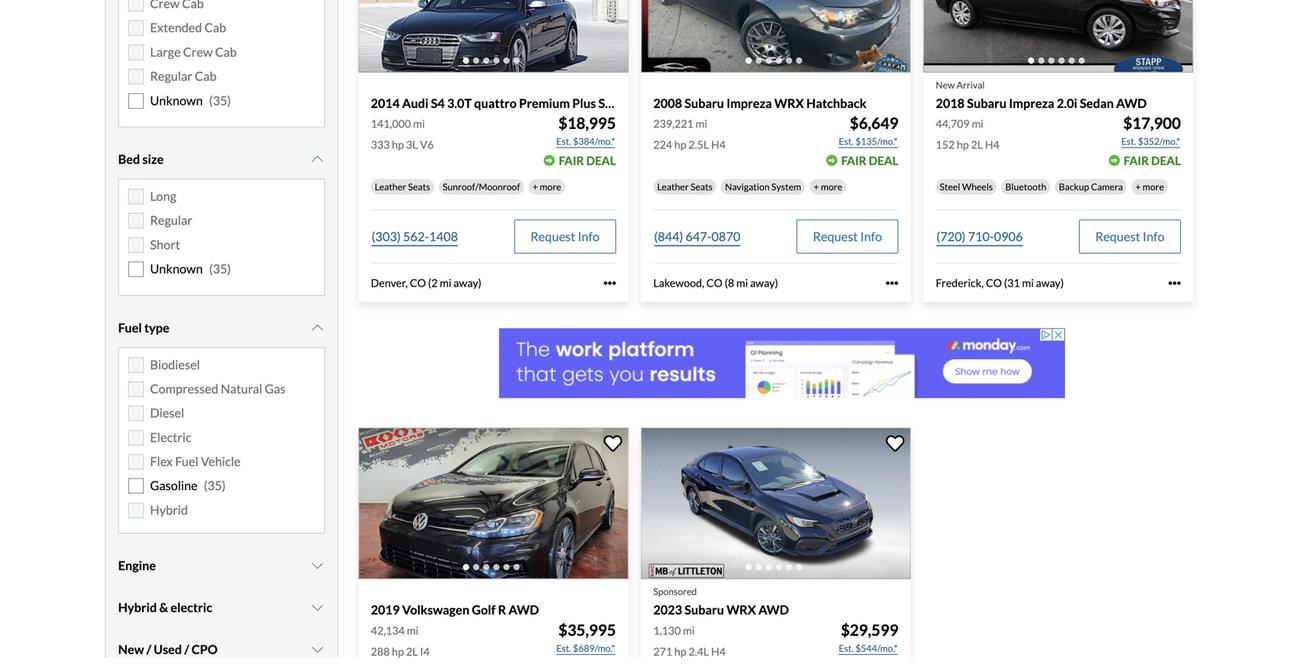 Task type: vqa. For each thing, say whether or not it's contained in the screenshot.
left "+"
yes



Task type: describe. For each thing, give the bounding box(es) containing it.
3 request info from the left
[[1096, 229, 1165, 244]]

impreza inside new arrival 2018 subaru impreza 2.0i sedan awd
[[1010, 96, 1055, 111]]

lakewood,
[[654, 277, 705, 290]]

est. $135/mo.* button
[[839, 134, 899, 150]]

239,221
[[654, 117, 694, 130]]

used
[[154, 642, 182, 658]]

$6,649 est. $135/mo.*
[[839, 114, 899, 147]]

mi right "(8"
[[737, 277, 749, 290]]

hybrid for hybrid
[[150, 503, 188, 518]]

request for $6,649
[[813, 229, 858, 244]]

natural
[[221, 382, 262, 397]]

backup
[[1060, 181, 1090, 193]]

crystal black silica 2023 subaru wrx awd sedan all-wheel drive 6-speed manual image
[[641, 428, 912, 580]]

3 info from the left
[[1144, 229, 1165, 244]]

awd inside new arrival 2018 subaru impreza 2.0i sedan awd
[[1117, 96, 1148, 111]]

(844) 647-0870 button
[[654, 220, 742, 254]]

leather seats for $6,649
[[658, 181, 713, 193]]

deal for $6,649
[[869, 154, 899, 168]]

sunroof/moonroof
[[443, 181, 520, 193]]

2019 volkswagen golf r awd
[[371, 603, 539, 618]]

extended
[[150, 20, 202, 35]]

chevron down image for bed size
[[310, 153, 325, 166]]

$17,900 est. $352/mo.*
[[1122, 114, 1182, 147]]

271
[[654, 646, 673, 659]]

2l for $35,995
[[406, 646, 418, 659]]

2023
[[654, 603, 683, 618]]

long
[[150, 189, 177, 204]]

subaru up 239,221 mi 224 hp 2.5l h4
[[685, 96, 725, 111]]

extended cab
[[150, 20, 226, 35]]

hybrid & electric button
[[118, 589, 325, 628]]

0906
[[995, 229, 1024, 244]]

wrx for awd
[[727, 603, 757, 618]]

plus
[[573, 96, 596, 111]]

3l
[[406, 138, 418, 151]]

wheels
[[963, 181, 994, 193]]

647-
[[686, 229, 712, 244]]

1 unknown (35) from the top
[[150, 93, 231, 108]]

size
[[143, 152, 164, 167]]

+ for $18,995
[[533, 181, 538, 193]]

$689/mo.*
[[573, 643, 616, 655]]

request info for $6,649
[[813, 229, 883, 244]]

s4
[[431, 96, 445, 111]]

black 2019 volkswagen golf r awd hatchback all-wheel drive 6-speed manual image
[[359, 428, 629, 580]]

info for $6,649
[[861, 229, 883, 244]]

r
[[498, 603, 506, 618]]

new arrival 2018 subaru impreza 2.0i sedan awd
[[936, 79, 1148, 111]]

3 away) from the left
[[1037, 277, 1065, 290]]

$544/mo.*
[[856, 643, 898, 655]]

3 + more from the left
[[1136, 181, 1165, 193]]

steel
[[940, 181, 961, 193]]

hp for $17,900
[[957, 138, 970, 151]]

mi inside 239,221 mi 224 hp 2.5l h4
[[696, 117, 708, 130]]

2l for $17,900
[[972, 138, 984, 151]]

fuel type
[[118, 320, 170, 335]]

(844) 647-0870
[[655, 229, 741, 244]]

fuel type button
[[118, 309, 325, 348]]

deal for $17,900
[[1152, 154, 1182, 168]]

diesel
[[150, 406, 184, 421]]

regular for regular
[[150, 213, 192, 228]]

fair for $6,649
[[842, 154, 867, 168]]

regular cab
[[150, 69, 217, 84]]

(303) 562-1408 button
[[371, 220, 459, 254]]

fair for $18,995
[[559, 154, 584, 168]]

away) for $18,995
[[454, 277, 482, 290]]

more for $6,649
[[821, 181, 843, 193]]

request info button for $18,995
[[514, 220, 616, 254]]

h4 for $6,649
[[712, 138, 726, 151]]

mi inside 42,134 mi 288 hp 2l i4
[[407, 625, 419, 638]]

large
[[150, 44, 181, 59]]

est. for $6,649
[[839, 136, 854, 147]]

leather for $6,649
[[658, 181, 689, 193]]

crystal black silica 2018 subaru impreza 2.0i sedan awd sedan all-wheel drive 5-speed manual image
[[924, 0, 1194, 73]]

frederick,
[[936, 277, 984, 290]]

288
[[371, 646, 390, 659]]

+ for $6,649
[[814, 181, 820, 193]]

est. for $17,900
[[1122, 136, 1137, 147]]

quattro
[[474, 96, 517, 111]]

$6,649
[[850, 114, 899, 133]]

bed size button
[[118, 140, 325, 179]]

previous image image for 2008 subaru impreza wrx hatchback
[[651, 0, 666, 9]]

(303)
[[372, 229, 401, 244]]

frederick, co (31 mi away)
[[936, 277, 1065, 290]]

&
[[159, 600, 168, 616]]

gasoline
[[150, 479, 198, 494]]

hp for $6,649
[[675, 138, 687, 151]]

(720) 710-0906
[[937, 229, 1024, 244]]

wrx for hatchback
[[775, 96, 805, 111]]

crew
[[183, 44, 213, 59]]

2 unknown (35) from the top
[[150, 261, 231, 277]]

camera
[[1092, 181, 1124, 193]]

next image image for 2008 subaru impreza wrx hatchback
[[887, 0, 902, 9]]

bed
[[118, 152, 140, 167]]

electric
[[150, 430, 192, 445]]

(720)
[[937, 229, 966, 244]]

42,134
[[371, 625, 405, 638]]

more for $18,995
[[540, 181, 562, 193]]

cab for extended cab
[[205, 20, 226, 35]]

denver, co (2 mi away)
[[371, 277, 482, 290]]

239,221 mi 224 hp 2.5l h4
[[654, 117, 726, 151]]

1 sedan from the left
[[599, 96, 633, 111]]

est. for $18,995
[[557, 136, 572, 147]]

est. $352/mo.* button
[[1121, 134, 1182, 150]]

new / used / cpo button
[[118, 631, 325, 659]]

request info for $18,995
[[531, 229, 600, 244]]

awd inside sponsored 2023 subaru wrx awd
[[759, 603, 790, 618]]

(31
[[1005, 277, 1021, 290]]

3 co from the left
[[987, 277, 1003, 290]]

152
[[936, 138, 955, 151]]

cpo
[[192, 642, 218, 658]]

chevron down image for hybrid & electric
[[310, 602, 325, 614]]

42,134 mi 288 hp 2l i4
[[371, 625, 430, 659]]

v6
[[420, 138, 434, 151]]

(720) 710-0906 button
[[936, 220, 1024, 254]]

1,130
[[654, 625, 681, 638]]

+ more for $18,995
[[533, 181, 562, 193]]

golf
[[472, 603, 496, 618]]

2008
[[654, 96, 683, 111]]

fair for $17,900
[[1124, 154, 1150, 168]]

electric
[[171, 600, 212, 616]]

3 more from the left
[[1143, 181, 1165, 193]]

$135/mo.*
[[856, 136, 898, 147]]

44,709
[[936, 117, 970, 130]]

info for $18,995
[[578, 229, 600, 244]]

premium
[[519, 96, 570, 111]]

fuel inside "dropdown button"
[[118, 320, 142, 335]]

volkswagen
[[402, 603, 470, 618]]

regular for regular cab
[[150, 69, 192, 84]]

ellipsis h image for $18,995
[[604, 277, 616, 290]]

0870
[[712, 229, 741, 244]]



Task type: locate. For each thing, give the bounding box(es) containing it.
3 request info button from the left
[[1080, 220, 1182, 254]]

fuel up gasoline (35)
[[175, 454, 199, 470]]

2 request info button from the left
[[797, 220, 899, 254]]

2 vertical spatial chevron down image
[[310, 644, 325, 656]]

1 horizontal spatial request info
[[813, 229, 883, 244]]

chevron down image inside new / used / cpo dropdown button
[[310, 644, 325, 656]]

est. inside $35,995 est. $689/mo.*
[[557, 643, 572, 655]]

1 request from the left
[[531, 229, 576, 244]]

impreza left 2.0i
[[1010, 96, 1055, 111]]

deal for $18,995
[[587, 154, 616, 168]]

est.
[[557, 136, 572, 147], [839, 136, 854, 147], [1122, 136, 1137, 147], [557, 643, 572, 655], [839, 643, 854, 655]]

request info button
[[514, 220, 616, 254], [797, 220, 899, 254], [1080, 220, 1182, 254]]

black 2008 subaru impreza wrx hatchback hatchback all-wheel drive 5-speed manual image
[[641, 0, 912, 73]]

1 impreza from the left
[[727, 96, 772, 111]]

chevron down image
[[310, 322, 325, 334], [310, 560, 325, 572], [310, 644, 325, 656]]

1 fair from the left
[[559, 154, 584, 168]]

0 horizontal spatial ellipsis h image
[[604, 277, 616, 290]]

2 away) from the left
[[751, 277, 779, 290]]

fair deal down est. $352/mo.* button
[[1124, 154, 1182, 168]]

0 horizontal spatial deal
[[587, 154, 616, 168]]

sponsored
[[654, 587, 697, 598]]

sedan inside new arrival 2018 subaru impreza 2.0i sedan awd
[[1081, 96, 1115, 111]]

1 vertical spatial regular
[[150, 213, 192, 228]]

1 horizontal spatial ellipsis h image
[[887, 277, 899, 290]]

est. left the $135/mo.*
[[839, 136, 854, 147]]

1 / from the left
[[147, 642, 151, 658]]

+ right the camera
[[1136, 181, 1142, 193]]

chevron down image for type
[[310, 322, 325, 334]]

2019
[[371, 603, 400, 618]]

1 request info button from the left
[[514, 220, 616, 254]]

more
[[540, 181, 562, 193], [821, 181, 843, 193], [1143, 181, 1165, 193]]

h4 for $17,900
[[986, 138, 1000, 151]]

0 horizontal spatial fair
[[559, 154, 584, 168]]

$17,900
[[1124, 114, 1182, 133]]

2.4l
[[689, 646, 710, 659]]

0 horizontal spatial fair deal
[[559, 154, 616, 168]]

est. down $17,900
[[1122, 136, 1137, 147]]

chevron down image inside fuel type "dropdown button"
[[310, 322, 325, 334]]

hp for $18,995
[[392, 138, 404, 151]]

biodiesel
[[150, 357, 200, 372]]

est. down '$29,599'
[[839, 643, 854, 655]]

hp left 3l
[[392, 138, 404, 151]]

2 horizontal spatial request
[[1096, 229, 1141, 244]]

request for $18,995
[[531, 229, 576, 244]]

0 vertical spatial unknown
[[150, 93, 203, 108]]

$29,599 est. $544/mo.*
[[839, 621, 899, 655]]

2 horizontal spatial co
[[987, 277, 1003, 290]]

0 horizontal spatial new
[[118, 642, 144, 658]]

fair down est. $352/mo.* button
[[1124, 154, 1150, 168]]

cab right crew
[[215, 44, 237, 59]]

hp right the 271
[[675, 646, 687, 659]]

2 fair from the left
[[842, 154, 867, 168]]

1 unknown from the top
[[150, 93, 203, 108]]

0 horizontal spatial request info
[[531, 229, 600, 244]]

seats down 3l
[[408, 181, 430, 193]]

previous image image for 2014 audi s4 3.0t quattro premium plus sedan awd
[[368, 0, 384, 9]]

1 horizontal spatial leather
[[658, 181, 689, 193]]

deal down $384/mo.*
[[587, 154, 616, 168]]

bed size
[[118, 152, 164, 167]]

wrx right 2023
[[727, 603, 757, 618]]

(35) down vehicle
[[204, 479, 226, 494]]

co left "(8"
[[707, 277, 723, 290]]

2.0i
[[1058, 96, 1078, 111]]

2l left i4
[[406, 646, 418, 659]]

0 horizontal spatial request
[[531, 229, 576, 244]]

mi inside '44,709 mi 152 hp 2l h4'
[[972, 117, 984, 130]]

2 info from the left
[[861, 229, 883, 244]]

2 horizontal spatial info
[[1144, 229, 1165, 244]]

1 horizontal spatial /
[[184, 642, 189, 658]]

1 + more from the left
[[533, 181, 562, 193]]

0 vertical spatial cab
[[205, 20, 226, 35]]

subaru inside new arrival 2018 subaru impreza 2.0i sedan awd
[[968, 96, 1007, 111]]

(303) 562-1408
[[372, 229, 458, 244]]

mi inside 1,130 mi 271 hp 2.4l h4
[[683, 625, 695, 638]]

large crew cab
[[150, 44, 237, 59]]

hp inside 1,130 mi 271 hp 2.4l h4
[[675, 646, 687, 659]]

request info button for $6,649
[[797, 220, 899, 254]]

subaru inside sponsored 2023 subaru wrx awd
[[685, 603, 725, 618]]

unknown (35) down "short"
[[150, 261, 231, 277]]

1,130 mi 271 hp 2.4l h4
[[654, 625, 726, 659]]

2014 audi s4 3.0t quattro premium plus sedan awd
[[371, 96, 666, 111]]

2 request info from the left
[[813, 229, 883, 244]]

hp inside 141,000 mi 333 hp 3l v6
[[392, 138, 404, 151]]

1 horizontal spatial request
[[813, 229, 858, 244]]

1 leather from the left
[[375, 181, 407, 193]]

fuel left the type on the left of page
[[118, 320, 142, 335]]

3 + from the left
[[1136, 181, 1142, 193]]

1 vertical spatial chevron down image
[[310, 560, 325, 572]]

141,000
[[371, 117, 411, 130]]

1 + from the left
[[533, 181, 538, 193]]

0 vertical spatial (35)
[[209, 93, 231, 108]]

0 horizontal spatial leather seats
[[375, 181, 430, 193]]

hybrid down gasoline
[[150, 503, 188, 518]]

+ right system
[[814, 181, 820, 193]]

mi down audi
[[413, 117, 425, 130]]

cab
[[205, 20, 226, 35], [215, 44, 237, 59], [195, 69, 217, 84]]

impreza down the black 2008 subaru impreza wrx hatchback hatchback all-wheel drive 5-speed manual 'image'
[[727, 96, 772, 111]]

arrival
[[957, 79, 985, 91]]

vehicle
[[201, 454, 241, 470]]

1 horizontal spatial seats
[[691, 181, 713, 193]]

hybrid left &
[[118, 600, 157, 616]]

sedan right 'plus'
[[599, 96, 633, 111]]

est. $689/mo.* button
[[556, 641, 616, 657]]

/
[[147, 642, 151, 658], [184, 642, 189, 658]]

/ left "used"
[[147, 642, 151, 658]]

2 chevron down image from the top
[[310, 560, 325, 572]]

leather seats down 2.5l
[[658, 181, 713, 193]]

more right system
[[821, 181, 843, 193]]

2008 subaru impreza wrx hatchback
[[654, 96, 867, 111]]

0 horizontal spatial info
[[578, 229, 600, 244]]

cab up crew
[[205, 20, 226, 35]]

lakewood, co (8 mi away)
[[654, 277, 779, 290]]

next image image for new arrival
[[1169, 0, 1185, 9]]

co for $18,995
[[410, 277, 426, 290]]

subaru
[[685, 96, 725, 111], [968, 96, 1007, 111], [685, 603, 725, 618]]

0 vertical spatial fuel
[[118, 320, 142, 335]]

previous image image
[[368, 0, 384, 9], [651, 0, 666, 9], [933, 0, 949, 9], [368, 492, 384, 517], [651, 492, 666, 517]]

new for new arrival 2018 subaru impreza 2.0i sedan awd
[[936, 79, 956, 91]]

+ more right the camera
[[1136, 181, 1165, 193]]

denver,
[[371, 277, 408, 290]]

0 vertical spatial 2l
[[972, 138, 984, 151]]

1 horizontal spatial fair deal
[[842, 154, 899, 168]]

1 horizontal spatial 2l
[[972, 138, 984, 151]]

leather down 333
[[375, 181, 407, 193]]

hp inside '44,709 mi 152 hp 2l h4'
[[957, 138, 970, 151]]

new up 2018
[[936, 79, 956, 91]]

2 regular from the top
[[150, 213, 192, 228]]

1 horizontal spatial + more
[[814, 181, 843, 193]]

seats down 2.5l
[[691, 181, 713, 193]]

2 impreza from the left
[[1010, 96, 1055, 111]]

sedan
[[599, 96, 633, 111], [1081, 96, 1115, 111]]

2 sedan from the left
[[1081, 96, 1115, 111]]

0 vertical spatial chevron down image
[[310, 322, 325, 334]]

0 vertical spatial hybrid
[[150, 503, 188, 518]]

1 horizontal spatial new
[[936, 79, 956, 91]]

2 horizontal spatial deal
[[1152, 154, 1182, 168]]

$18,995
[[559, 114, 616, 133]]

h4 right "2.4l"
[[712, 646, 726, 659]]

advertisement region
[[499, 329, 1066, 399]]

1 horizontal spatial wrx
[[775, 96, 805, 111]]

hybrid & electric
[[118, 600, 212, 616]]

1 horizontal spatial request info button
[[797, 220, 899, 254]]

1 horizontal spatial fair
[[842, 154, 867, 168]]

0 horizontal spatial sedan
[[599, 96, 633, 111]]

leather seats for $18,995
[[375, 181, 430, 193]]

0 horizontal spatial seats
[[408, 181, 430, 193]]

new left "used"
[[118, 642, 144, 658]]

1 ellipsis h image from the left
[[604, 277, 616, 290]]

est. inside $18,995 est. $384/mo.*
[[557, 136, 572, 147]]

regular down large
[[150, 69, 192, 84]]

2 leather from the left
[[658, 181, 689, 193]]

1 info from the left
[[578, 229, 600, 244]]

(844)
[[655, 229, 684, 244]]

0 horizontal spatial away)
[[454, 277, 482, 290]]

cab down crew
[[195, 69, 217, 84]]

1 vertical spatial new
[[118, 642, 144, 658]]

0 horizontal spatial wrx
[[727, 603, 757, 618]]

i4
[[420, 646, 430, 659]]

mi right 1,130
[[683, 625, 695, 638]]

2l inside '44,709 mi 152 hp 2l h4'
[[972, 138, 984, 151]]

est. inside $17,900 est. $352/mo.*
[[1122, 136, 1137, 147]]

2 request from the left
[[813, 229, 858, 244]]

2018
[[936, 96, 965, 111]]

0 horizontal spatial +
[[533, 181, 538, 193]]

new / used / cpo
[[118, 642, 218, 658]]

h4 right 2.5l
[[712, 138, 726, 151]]

1 horizontal spatial more
[[821, 181, 843, 193]]

system
[[772, 181, 802, 193]]

0 vertical spatial chevron down image
[[310, 153, 325, 166]]

1 horizontal spatial sedan
[[1081, 96, 1115, 111]]

3.0t
[[447, 96, 472, 111]]

3 fair from the left
[[1124, 154, 1150, 168]]

fair deal for $6,649
[[842, 154, 899, 168]]

away) for $6,649
[[751, 277, 779, 290]]

fair down est. $384/mo.* button
[[559, 154, 584, 168]]

more down est. $384/mo.* button
[[540, 181, 562, 193]]

sponsored 2023 subaru wrx awd
[[654, 587, 790, 618]]

ellipsis h image for $6,649
[[887, 277, 899, 290]]

mi up 2.5l
[[696, 117, 708, 130]]

mi right (31 at the top of page
[[1023, 277, 1035, 290]]

steel wheels
[[940, 181, 994, 193]]

2 vertical spatial cab
[[195, 69, 217, 84]]

$35,995 est. $689/mo.*
[[557, 621, 616, 655]]

1 horizontal spatial deal
[[869, 154, 899, 168]]

mi right 44,709 at the top of the page
[[972, 117, 984, 130]]

unknown (35) down regular cab
[[150, 93, 231, 108]]

sedan right 2.0i
[[1081, 96, 1115, 111]]

unknown down "short"
[[150, 261, 203, 277]]

leather
[[375, 181, 407, 193], [658, 181, 689, 193]]

2 unknown from the top
[[150, 261, 203, 277]]

mi inside 141,000 mi 333 hp 3l v6
[[413, 117, 425, 130]]

co
[[410, 277, 426, 290], [707, 277, 723, 290], [987, 277, 1003, 290]]

1 seats from the left
[[408, 181, 430, 193]]

0 horizontal spatial 2l
[[406, 646, 418, 659]]

mi right "42,134"
[[407, 625, 419, 638]]

2 / from the left
[[184, 642, 189, 658]]

1 co from the left
[[410, 277, 426, 290]]

0 horizontal spatial request info button
[[514, 220, 616, 254]]

away) right (31 at the top of page
[[1037, 277, 1065, 290]]

1 vertical spatial unknown
[[150, 261, 203, 277]]

0 vertical spatial new
[[936, 79, 956, 91]]

bluetooth
[[1006, 181, 1047, 193]]

chevron down image
[[310, 153, 325, 166], [310, 602, 325, 614]]

2 co from the left
[[707, 277, 723, 290]]

co left (2
[[410, 277, 426, 290]]

1 deal from the left
[[587, 154, 616, 168]]

h4 up wheels
[[986, 138, 1000, 151]]

gas
[[265, 382, 286, 397]]

new for new / used / cpo
[[118, 642, 144, 658]]

1 vertical spatial 2l
[[406, 646, 418, 659]]

wrx
[[775, 96, 805, 111], [727, 603, 757, 618]]

impreza
[[727, 96, 772, 111], [1010, 96, 1055, 111]]

fuel
[[118, 320, 142, 335], [175, 454, 199, 470]]

seats for $6,649
[[691, 181, 713, 193]]

1 horizontal spatial impreza
[[1010, 96, 1055, 111]]

0 vertical spatial regular
[[150, 69, 192, 84]]

1 horizontal spatial leather seats
[[658, 181, 713, 193]]

224
[[654, 138, 673, 151]]

1 away) from the left
[[454, 277, 482, 290]]

chevron down image for /
[[310, 644, 325, 656]]

next image image
[[604, 0, 620, 9], [887, 0, 902, 9], [1169, 0, 1185, 9], [604, 492, 620, 517], [887, 492, 902, 517]]

subaru up 1,130 mi 271 hp 2.4l h4
[[685, 603, 725, 618]]

fair deal for $18,995
[[559, 154, 616, 168]]

2 more from the left
[[821, 181, 843, 193]]

hp right 224 in the top of the page
[[675, 138, 687, 151]]

3 deal from the left
[[1152, 154, 1182, 168]]

engine button
[[118, 547, 325, 586]]

2 horizontal spatial fair deal
[[1124, 154, 1182, 168]]

compressed natural gas
[[150, 382, 286, 397]]

$18,995 est. $384/mo.*
[[557, 114, 616, 147]]

hp right 288
[[392, 646, 404, 659]]

2 deal from the left
[[869, 154, 899, 168]]

2l inside 42,134 mi 288 hp 2l i4
[[406, 646, 418, 659]]

(8
[[725, 277, 735, 290]]

1 horizontal spatial info
[[861, 229, 883, 244]]

est. inside $29,599 est. $544/mo.*
[[839, 643, 854, 655]]

2 horizontal spatial request info button
[[1080, 220, 1182, 254]]

fair deal down est. $384/mo.* button
[[559, 154, 616, 168]]

hp right 152
[[957, 138, 970, 151]]

chevron down image inside hybrid & electric dropdown button
[[310, 602, 325, 614]]

est. inside $6,649 est. $135/mo.*
[[839, 136, 854, 147]]

0 vertical spatial unknown (35)
[[150, 93, 231, 108]]

333
[[371, 138, 390, 151]]

+ right sunroof/moonroof
[[533, 181, 538, 193]]

2 horizontal spatial ellipsis h image
[[1169, 277, 1182, 290]]

away) right (2
[[454, 277, 482, 290]]

deal down the $135/mo.*
[[869, 154, 899, 168]]

hp inside 42,134 mi 288 hp 2l i4
[[392, 646, 404, 659]]

hatchback
[[807, 96, 867, 111]]

2014
[[371, 96, 400, 111]]

2 horizontal spatial + more
[[1136, 181, 1165, 193]]

leather for $18,995
[[375, 181, 407, 193]]

0 horizontal spatial /
[[147, 642, 151, 658]]

h4 inside 239,221 mi 224 hp 2.5l h4
[[712, 138, 726, 151]]

+ more right system
[[814, 181, 843, 193]]

2 horizontal spatial more
[[1143, 181, 1165, 193]]

leather seats down 3l
[[375, 181, 430, 193]]

44,709 mi 152 hp 2l h4
[[936, 117, 1000, 151]]

2.5l
[[689, 138, 710, 151]]

+ more down est. $384/mo.* button
[[533, 181, 562, 193]]

navigation system
[[726, 181, 802, 193]]

(35) up fuel type "dropdown button"
[[209, 261, 231, 277]]

new
[[936, 79, 956, 91], [118, 642, 144, 658]]

$384/mo.*
[[573, 136, 616, 147]]

short
[[150, 237, 180, 252]]

hp inside 239,221 mi 224 hp 2.5l h4
[[675, 138, 687, 151]]

2 vertical spatial (35)
[[204, 479, 226, 494]]

co for $6,649
[[707, 277, 723, 290]]

1 leather seats from the left
[[375, 181, 430, 193]]

0 vertical spatial wrx
[[775, 96, 805, 111]]

1 vertical spatial cab
[[215, 44, 237, 59]]

2 fair deal from the left
[[842, 154, 899, 168]]

chevron down image inside bed size dropdown button
[[310, 153, 325, 166]]

ellipsis h image
[[604, 277, 616, 290], [887, 277, 899, 290], [1169, 277, 1182, 290]]

fair down est. $135/mo.* button
[[842, 154, 867, 168]]

1 chevron down image from the top
[[310, 322, 325, 334]]

unknown down regular cab
[[150, 93, 203, 108]]

1 more from the left
[[540, 181, 562, 193]]

compressed
[[150, 382, 219, 397]]

0 horizontal spatial more
[[540, 181, 562, 193]]

more down est. $352/mo.* button
[[1143, 181, 1165, 193]]

black 2014 audi s4 3.0t quattro premium plus sedan awd sedan all-wheel drive 6-speed manual image
[[359, 0, 629, 73]]

1 horizontal spatial +
[[814, 181, 820, 193]]

1 request info from the left
[[531, 229, 600, 244]]

1 vertical spatial hybrid
[[118, 600, 157, 616]]

3 chevron down image from the top
[[310, 644, 325, 656]]

2 horizontal spatial +
[[1136, 181, 1142, 193]]

fair
[[559, 154, 584, 168], [842, 154, 867, 168], [1124, 154, 1150, 168]]

est. down $18,995 at the top left of page
[[557, 136, 572, 147]]

(2
[[428, 277, 438, 290]]

next image image for 2014 audi s4 3.0t quattro premium plus sedan awd
[[604, 0, 620, 9]]

request
[[531, 229, 576, 244], [813, 229, 858, 244], [1096, 229, 1141, 244]]

h4 inside '44,709 mi 152 hp 2l h4'
[[986, 138, 1000, 151]]

previous image image for new arrival
[[933, 0, 949, 9]]

hybrid for hybrid & electric
[[118, 600, 157, 616]]

562-
[[403, 229, 429, 244]]

2 + more from the left
[[814, 181, 843, 193]]

audi
[[402, 96, 429, 111]]

subaru down arrival
[[968, 96, 1007, 111]]

2 horizontal spatial request info
[[1096, 229, 1165, 244]]

1 regular from the top
[[150, 69, 192, 84]]

regular up "short"
[[150, 213, 192, 228]]

1 vertical spatial fuel
[[175, 454, 199, 470]]

2 seats from the left
[[691, 181, 713, 193]]

0 horizontal spatial co
[[410, 277, 426, 290]]

cab for regular cab
[[195, 69, 217, 84]]

+ more for $6,649
[[814, 181, 843, 193]]

(35) down regular cab
[[209, 93, 231, 108]]

mi right (2
[[440, 277, 452, 290]]

2 horizontal spatial away)
[[1037, 277, 1065, 290]]

deal
[[587, 154, 616, 168], [869, 154, 899, 168], [1152, 154, 1182, 168]]

2 ellipsis h image from the left
[[887, 277, 899, 290]]

0 horizontal spatial leather
[[375, 181, 407, 193]]

2l right 152
[[972, 138, 984, 151]]

1 chevron down image from the top
[[310, 153, 325, 166]]

new inside new arrival 2018 subaru impreza 2.0i sedan awd
[[936, 79, 956, 91]]

1 horizontal spatial away)
[[751, 277, 779, 290]]

away) right "(8"
[[751, 277, 779, 290]]

/ left 'cpo'
[[184, 642, 189, 658]]

0 horizontal spatial + more
[[533, 181, 562, 193]]

leather down 224 in the top of the page
[[658, 181, 689, 193]]

est. down $35,995
[[557, 643, 572, 655]]

3 ellipsis h image from the left
[[1169, 277, 1182, 290]]

h4 inside 1,130 mi 271 hp 2.4l h4
[[712, 646, 726, 659]]

1 vertical spatial (35)
[[209, 261, 231, 277]]

co left (31 at the top of page
[[987, 277, 1003, 290]]

new inside new / used / cpo dropdown button
[[118, 642, 144, 658]]

3 request from the left
[[1096, 229, 1141, 244]]

1 fair deal from the left
[[559, 154, 616, 168]]

1 vertical spatial unknown (35)
[[150, 261, 231, 277]]

2 + from the left
[[814, 181, 820, 193]]

0 horizontal spatial fuel
[[118, 320, 142, 335]]

wrx left hatchback at the top right
[[775, 96, 805, 111]]

mi
[[413, 117, 425, 130], [696, 117, 708, 130], [972, 117, 984, 130], [440, 277, 452, 290], [737, 277, 749, 290], [1023, 277, 1035, 290], [407, 625, 419, 638], [683, 625, 695, 638]]

1408
[[429, 229, 458, 244]]

fair deal for $17,900
[[1124, 154, 1182, 168]]

wrx inside sponsored 2023 subaru wrx awd
[[727, 603, 757, 618]]

fair deal down est. $135/mo.* button
[[842, 154, 899, 168]]

deal down "$352/mo.*"
[[1152, 154, 1182, 168]]

1 horizontal spatial co
[[707, 277, 723, 290]]

1 horizontal spatial fuel
[[175, 454, 199, 470]]

1 vertical spatial wrx
[[727, 603, 757, 618]]

2 chevron down image from the top
[[310, 602, 325, 614]]

$352/mo.*
[[1139, 136, 1181, 147]]

navigation
[[726, 181, 770, 193]]

seats for $18,995
[[408, 181, 430, 193]]

hybrid inside dropdown button
[[118, 600, 157, 616]]

2 leather seats from the left
[[658, 181, 713, 193]]

3 fair deal from the left
[[1124, 154, 1182, 168]]

2 horizontal spatial fair
[[1124, 154, 1150, 168]]

0 horizontal spatial impreza
[[727, 96, 772, 111]]

1 vertical spatial chevron down image
[[310, 602, 325, 614]]

gasoline (35)
[[150, 479, 226, 494]]

chevron down image inside engine dropdown button
[[310, 560, 325, 572]]



